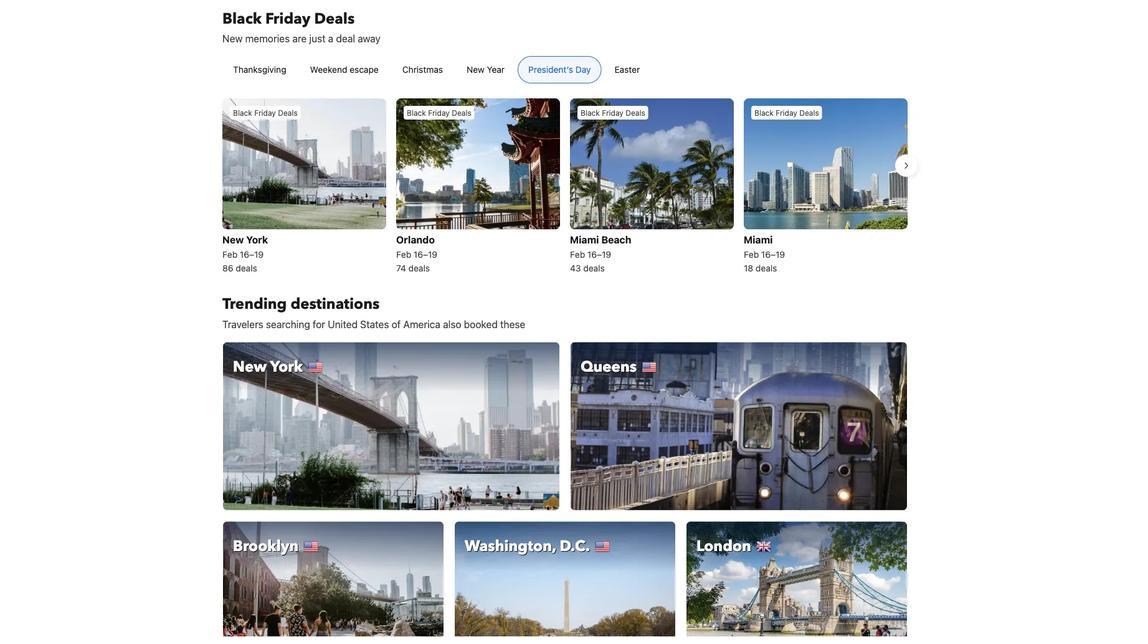 Task type: describe. For each thing, give the bounding box(es) containing it.
new year button
[[456, 56, 515, 83]]

booked
[[464, 318, 498, 330]]

christmas button
[[392, 56, 454, 83]]

searching
[[266, 318, 310, 330]]

black for miami
[[755, 108, 774, 117]]

friday for miami beach
[[602, 108, 624, 117]]

are
[[292, 33, 307, 45]]

friday inside black friday deals new memories are just a deal away
[[265, 8, 311, 29]]

d.c.
[[560, 536, 590, 557]]

destinations
[[291, 294, 380, 315]]

new york feb 16–19 86 deals
[[222, 234, 268, 273]]

miami for feb
[[744, 234, 773, 245]]

friday for miami
[[776, 108, 797, 117]]

easter button
[[604, 56, 651, 83]]

16–19 inside miami beach feb 16–19 43 deals
[[588, 249, 611, 259]]

york for new york feb 16–19 86 deals
[[246, 234, 268, 245]]

black friday deals new memories are just a deal away
[[222, 8, 381, 45]]

thanksgiving
[[233, 64, 286, 75]]

easter
[[615, 64, 640, 75]]

feb inside the orlando feb 16–19 74 deals
[[396, 249, 411, 259]]

president's day
[[528, 64, 591, 75]]

miami for beach
[[570, 234, 599, 245]]

america
[[403, 318, 440, 330]]

london
[[697, 536, 751, 557]]

brooklyn link
[[222, 521, 444, 637]]

weekend escape
[[310, 64, 379, 75]]

washington,
[[465, 536, 556, 557]]

these
[[500, 318, 525, 330]]

friday for new york
[[254, 108, 276, 117]]

black friday deals for miami
[[755, 108, 819, 117]]

christmas
[[402, 64, 443, 75]]

york for new york
[[270, 357, 303, 378]]

deals inside the orlando feb 16–19 74 deals
[[409, 263, 430, 273]]

trending destinations travelers searching for united states of america also booked these
[[222, 294, 525, 330]]

brooklyn
[[233, 536, 299, 557]]

black for new york
[[233, 108, 252, 117]]

43
[[570, 263, 581, 273]]

18
[[744, 263, 753, 273]]

black friday deals for new york
[[233, 108, 298, 117]]

just
[[309, 33, 326, 45]]

black for miami beach
[[581, 108, 600, 117]]

of
[[392, 318, 401, 330]]

black friday deals for orlando
[[407, 108, 471, 117]]

deals for miami
[[800, 108, 819, 117]]

away
[[358, 33, 381, 45]]

tab list containing thanksgiving
[[212, 56, 661, 84]]

president's
[[528, 64, 573, 75]]

weekend
[[310, 64, 347, 75]]

16–19 inside miami feb 16–19 18 deals
[[761, 249, 785, 259]]

new york link
[[222, 342, 560, 511]]



Task type: vqa. For each thing, say whether or not it's contained in the screenshot.
"Looking for specific information? Search product info, FAQs, reviews" on the left top of the page
no



Task type: locate. For each thing, give the bounding box(es) containing it.
feb up 43
[[570, 249, 585, 259]]

deals inside miami beach feb 16–19 43 deals
[[583, 263, 605, 273]]

black friday deals
[[233, 108, 298, 117], [407, 108, 471, 117], [581, 108, 645, 117], [755, 108, 819, 117]]

2 miami from the left
[[744, 234, 773, 245]]

miami feb 16–19 18 deals
[[744, 234, 785, 273]]

new york
[[233, 357, 303, 378]]

deals right 86
[[236, 263, 257, 273]]

1 16–19 from the left
[[240, 249, 264, 259]]

york
[[246, 234, 268, 245], [270, 357, 303, 378]]

new for new year
[[467, 64, 485, 75]]

orlando
[[396, 234, 435, 245]]

2 feb from the left
[[396, 249, 411, 259]]

for
[[313, 318, 325, 330]]

feb up 74
[[396, 249, 411, 259]]

london link
[[686, 521, 908, 637]]

0 horizontal spatial miami
[[570, 234, 599, 245]]

beach
[[601, 234, 631, 245]]

feb inside miami feb 16–19 18 deals
[[744, 249, 759, 259]]

deals inside new york feb 16–19 86 deals
[[236, 263, 257, 273]]

miami up 18
[[744, 234, 773, 245]]

deals right 74
[[409, 263, 430, 273]]

friday
[[265, 8, 311, 29], [254, 108, 276, 117], [428, 108, 450, 117], [602, 108, 624, 117], [776, 108, 797, 117]]

1 deals from the left
[[236, 263, 257, 273]]

washington, d.c. link
[[454, 521, 676, 637]]

miami
[[570, 234, 599, 245], [744, 234, 773, 245]]

feb
[[222, 249, 237, 259], [396, 249, 411, 259], [570, 249, 585, 259], [744, 249, 759, 259]]

escape
[[350, 64, 379, 75]]

new inside new year 'button'
[[467, 64, 485, 75]]

4 16–19 from the left
[[761, 249, 785, 259]]

weekend escape button
[[299, 56, 389, 83]]

feb inside new york feb 16–19 86 deals
[[222, 249, 237, 259]]

2 deals from the left
[[409, 263, 430, 273]]

washington, d.c.
[[465, 536, 590, 557]]

deals for orlando
[[452, 108, 471, 117]]

also
[[443, 318, 461, 330]]

black for orlando
[[407, 108, 426, 117]]

4 black friday deals from the left
[[755, 108, 819, 117]]

deals right 18
[[756, 263, 777, 273]]

86
[[222, 263, 233, 273]]

queens link
[[570, 342, 908, 511]]

united
[[328, 318, 358, 330]]

trending
[[222, 294, 287, 315]]

deals
[[236, 263, 257, 273], [409, 263, 430, 273], [583, 263, 605, 273], [756, 263, 777, 273]]

3 deals from the left
[[583, 263, 605, 273]]

feb inside miami beach feb 16–19 43 deals
[[570, 249, 585, 259]]

3 feb from the left
[[570, 249, 585, 259]]

2 16–19 from the left
[[414, 249, 438, 259]]

thanksgiving button
[[222, 56, 297, 83]]

16–19
[[240, 249, 264, 259], [414, 249, 438, 259], [588, 249, 611, 259], [761, 249, 785, 259]]

miami beach feb 16–19 43 deals
[[570, 234, 631, 273]]

black
[[222, 8, 262, 29], [233, 108, 252, 117], [407, 108, 426, 117], [581, 108, 600, 117], [755, 108, 774, 117]]

president's day button
[[518, 56, 602, 83]]

miami up 43
[[570, 234, 599, 245]]

new inside new york feb 16–19 86 deals
[[222, 234, 244, 245]]

tab list
[[212, 56, 661, 84]]

1 horizontal spatial york
[[270, 357, 303, 378]]

deals inside black friday deals new memories are just a deal away
[[314, 8, 355, 29]]

4 deals from the left
[[756, 263, 777, 273]]

new down travelers on the left of page
[[233, 357, 267, 378]]

year
[[487, 64, 505, 75]]

new left "year"
[[467, 64, 485, 75]]

miami inside miami feb 16–19 18 deals
[[744, 234, 773, 245]]

new inside black friday deals new memories are just a deal away
[[222, 33, 243, 45]]

16–19 inside the orlando feb 16–19 74 deals
[[414, 249, 438, 259]]

friday for orlando
[[428, 108, 450, 117]]

day
[[576, 64, 591, 75]]

new left memories
[[222, 33, 243, 45]]

new for new york
[[233, 357, 267, 378]]

1 horizontal spatial miami
[[744, 234, 773, 245]]

feb up 86
[[222, 249, 237, 259]]

1 miami from the left
[[570, 234, 599, 245]]

states
[[360, 318, 389, 330]]

deals for miami beach
[[626, 108, 645, 117]]

black friday deals for miami beach
[[581, 108, 645, 117]]

4 feb from the left
[[744, 249, 759, 259]]

queens
[[581, 357, 637, 378]]

a
[[328, 33, 334, 45]]

new inside new york link
[[233, 357, 267, 378]]

2 black friday deals from the left
[[407, 108, 471, 117]]

new year
[[467, 64, 505, 75]]

deals inside miami feb 16–19 18 deals
[[756, 263, 777, 273]]

deals right 43
[[583, 263, 605, 273]]

3 black friday deals from the left
[[581, 108, 645, 117]]

miami inside miami beach feb 16–19 43 deals
[[570, 234, 599, 245]]

new
[[222, 33, 243, 45], [467, 64, 485, 75], [222, 234, 244, 245], [233, 357, 267, 378]]

region
[[212, 93, 918, 279]]

74
[[396, 263, 406, 273]]

16–19 inside new york feb 16–19 86 deals
[[240, 249, 264, 259]]

1 black friday deals from the left
[[233, 108, 298, 117]]

travelers
[[222, 318, 263, 330]]

1 feb from the left
[[222, 249, 237, 259]]

0 vertical spatial york
[[246, 234, 268, 245]]

region containing new york
[[212, 93, 918, 279]]

1 vertical spatial york
[[270, 357, 303, 378]]

memories
[[245, 33, 290, 45]]

new up 86
[[222, 234, 244, 245]]

orlando feb 16–19 74 deals
[[396, 234, 438, 273]]

york inside new york feb 16–19 86 deals
[[246, 234, 268, 245]]

deals
[[314, 8, 355, 29], [278, 108, 298, 117], [452, 108, 471, 117], [626, 108, 645, 117], [800, 108, 819, 117]]

0 horizontal spatial york
[[246, 234, 268, 245]]

new for new york feb 16–19 86 deals
[[222, 234, 244, 245]]

deals for new york
[[278, 108, 298, 117]]

deal
[[336, 33, 355, 45]]

black inside black friday deals new memories are just a deal away
[[222, 8, 262, 29]]

feb up 18
[[744, 249, 759, 259]]

3 16–19 from the left
[[588, 249, 611, 259]]



